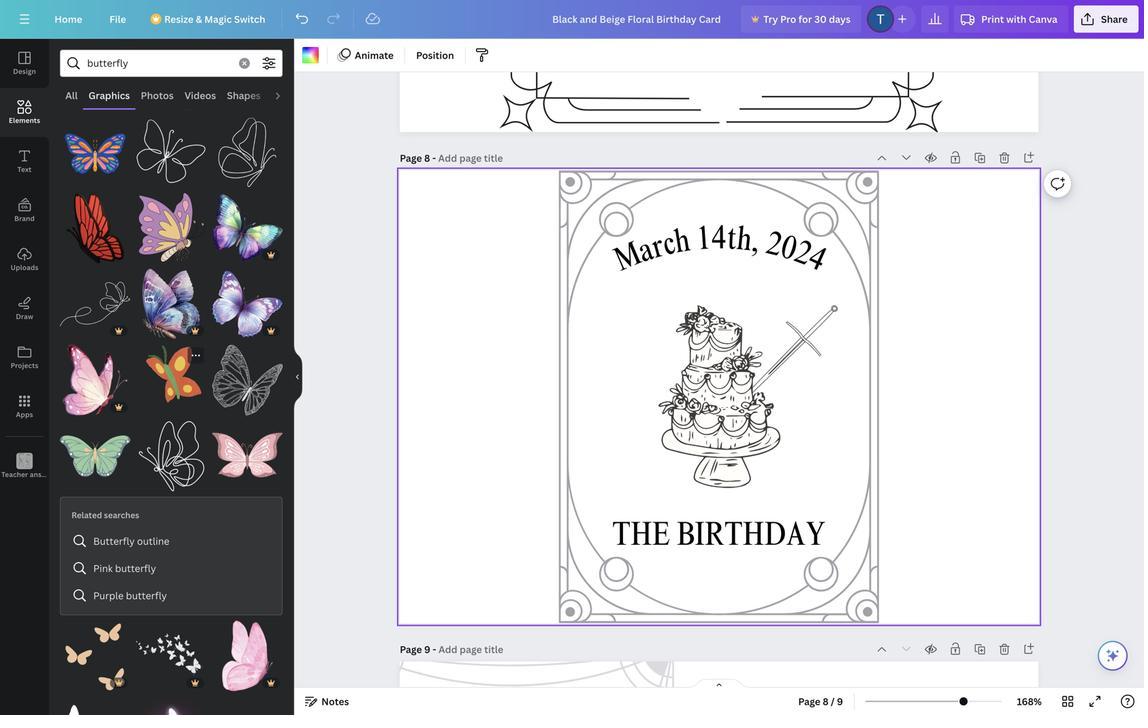 Task type: locate. For each thing, give the bounding box(es) containing it.
uploads button
[[0, 235, 49, 284]]

butterfly watercolor illustration image
[[212, 193, 283, 263]]

elements
[[9, 116, 40, 125]]

design button
[[0, 39, 49, 88]]

animate button
[[333, 44, 399, 66]]

butterfly inside pink butterfly button
[[115, 562, 156, 575]]

page left /
[[799, 695, 821, 708]]

0 vertical spatial 8
[[425, 152, 430, 165]]

8 left /
[[823, 695, 829, 708]]

1 vertical spatial butterfly
[[126, 590, 167, 603]]

birthday
[[677, 521, 826, 555]]

3d gen z red butterfly image
[[60, 193, 131, 263]]

canva assistant image
[[1105, 648, 1122, 664]]

&
[[196, 13, 202, 26]]

with
[[1007, 13, 1027, 26]]

0 horizontal spatial 9
[[425, 643, 431, 656]]

8 for -
[[425, 152, 430, 165]]

print with canva button
[[955, 5, 1069, 33]]

side panel tab list
[[0, 39, 71, 491]]

teacher
[[1, 470, 28, 479]]

1 vertical spatial 8
[[823, 695, 829, 708]]

design
[[13, 67, 36, 76]]

9
[[425, 643, 431, 656], [838, 695, 844, 708]]

audio
[[272, 89, 299, 102]]

neon glow butterfly image
[[136, 697, 207, 716]]

8 left page title text field
[[425, 152, 430, 165]]

1 vertical spatial 9
[[838, 695, 844, 708]]

outline
[[137, 535, 170, 548]]

purple butterfly button
[[66, 582, 277, 610]]

page
[[400, 152, 422, 165], [400, 643, 422, 656], [799, 695, 821, 708]]

1 vertical spatial -
[[433, 643, 437, 656]]

- for page 9 -
[[433, 643, 437, 656]]

butterfly inside purple butterfly button
[[126, 590, 167, 603]]

pink butterfly button
[[66, 555, 277, 582]]

notes
[[322, 695, 349, 708]]

9 left page title text box
[[425, 643, 431, 656]]

group
[[136, 41, 207, 111], [212, 41, 283, 111], [60, 109, 131, 187], [136, 109, 207, 187], [212, 109, 283, 187], [136, 185, 207, 263], [60, 193, 131, 263], [212, 193, 283, 263], [60, 261, 131, 340], [136, 261, 207, 340], [212, 261, 283, 340], [60, 337, 131, 416], [212, 337, 283, 416], [136, 345, 207, 416], [60, 413, 131, 492], [136, 413, 207, 492], [212, 421, 283, 492], [60, 613, 131, 692], [136, 613, 207, 692], [212, 613, 283, 692], [60, 689, 131, 716], [136, 689, 207, 716], [264, 689, 280, 706]]

butterfly down pink butterfly
[[126, 590, 167, 603]]

8 inside page 8 / 9 button
[[823, 695, 829, 708]]

purple
[[93, 590, 124, 603]]

-
[[433, 152, 436, 165], [433, 643, 437, 656]]

Design title text field
[[542, 5, 736, 33]]

videos button
[[179, 82, 222, 108]]

0 vertical spatial butterfly
[[115, 562, 156, 575]]

9 inside button
[[838, 695, 844, 708]]

resize
[[164, 13, 194, 26]]

butterfly for pink butterfly
[[115, 562, 156, 575]]

butterfly
[[115, 562, 156, 575], [126, 590, 167, 603]]

try pro for 30 days
[[764, 13, 851, 26]]

purple butterfly illustration image
[[136, 193, 207, 263]]

graphics
[[89, 89, 130, 102]]

0 vertical spatial page
[[400, 152, 422, 165]]

- for page 8 -
[[433, 152, 436, 165]]

page 8 / 9 button
[[793, 691, 849, 713]]

168% button
[[1008, 691, 1052, 713]]

page 8 -
[[400, 152, 439, 165]]

pro
[[781, 13, 797, 26]]

1 horizontal spatial 9
[[838, 695, 844, 708]]

pink butterfly watercolor illustration image
[[60, 345, 131, 416]]

all button
[[60, 82, 83, 108]]

9 right /
[[838, 695, 844, 708]]

butterfly down the butterfly outline
[[115, 562, 156, 575]]

page inside button
[[799, 695, 821, 708]]

page left page title text field
[[400, 152, 422, 165]]

answer
[[30, 470, 54, 479]]

uploads
[[11, 263, 39, 272]]

1 vertical spatial page
[[400, 643, 422, 656]]

1 horizontal spatial 8
[[823, 695, 829, 708]]

page left page title text box
[[400, 643, 422, 656]]

animate
[[355, 49, 394, 62]]

butterfly
[[93, 535, 135, 548]]

print with canva
[[982, 13, 1058, 26]]

related searches list
[[66, 528, 277, 610]]

purple butterfly insect image
[[212, 269, 283, 340]]

butterfly outline button
[[66, 528, 277, 555]]

purple butterfly
[[93, 590, 167, 603]]

- left page title text box
[[433, 643, 437, 656]]

2 vertical spatial page
[[799, 695, 821, 708]]

the
[[613, 521, 671, 555]]

related searches
[[72, 510, 139, 521]]

8
[[425, 152, 430, 165], [823, 695, 829, 708]]

Page title text field
[[439, 643, 505, 656]]

0 horizontal spatial 8
[[425, 152, 430, 165]]

- left page title text field
[[433, 152, 436, 165]]

0 vertical spatial -
[[433, 152, 436, 165]]

text
[[18, 165, 32, 174]]

draw button
[[0, 284, 49, 333]]

butterfly outline
[[93, 535, 170, 548]]

;
[[24, 471, 25, 479]]

home
[[55, 13, 82, 26]]

draw
[[16, 312, 33, 321]]

try
[[764, 13, 779, 26]]

teacher answer keys
[[1, 470, 71, 479]]

file button
[[99, 5, 137, 33]]

videos
[[185, 89, 216, 102]]



Task type: vqa. For each thing, say whether or not it's contained in the screenshot.
Tectonic in the left of the page
no



Task type: describe. For each thing, give the bounding box(es) containing it.
share
[[1102, 13, 1129, 26]]

the birthday
[[613, 521, 826, 555]]

searches
[[104, 510, 139, 521]]

elements button
[[0, 88, 49, 137]]

spring season element image
[[60, 421, 131, 492]]

home link
[[44, 5, 93, 33]]

share button
[[1075, 5, 1140, 33]]

days
[[830, 13, 851, 26]]

related
[[72, 510, 102, 521]]

projects button
[[0, 333, 49, 382]]

blue butterfly, watercolor illustration image
[[136, 41, 207, 111]]

main menu bar
[[0, 0, 1145, 39]]

resize & magic switch
[[164, 13, 266, 26]]

8 for /
[[823, 695, 829, 708]]

print
[[982, 13, 1005, 26]]

show pages image
[[687, 679, 752, 690]]

pink
[[93, 562, 113, 575]]

photos
[[141, 89, 174, 102]]

brand button
[[0, 186, 49, 235]]

pink butterfly
[[93, 562, 156, 575]]

page 8 / 9
[[799, 695, 844, 708]]

shapes button
[[222, 82, 266, 108]]

for
[[799, 13, 813, 26]]

adorable pink pastel butterfly image
[[212, 421, 283, 492]]

resize & magic switch button
[[143, 5, 276, 33]]

audio button
[[266, 82, 305, 108]]

photos button
[[135, 82, 179, 108]]

brand
[[14, 214, 35, 223]]

apps
[[16, 410, 33, 419]]

text button
[[0, 137, 49, 186]]

graphics button
[[83, 82, 135, 108]]

flying butterflies illustration image
[[212, 41, 283, 111]]

page for page 9
[[400, 643, 422, 656]]

projects
[[11, 361, 38, 370]]

apps button
[[0, 382, 49, 431]]

Search elements search field
[[87, 50, 231, 76]]

position
[[416, 49, 454, 62]]

watercolor illustration of the pink butterfly image
[[212, 621, 283, 692]]

notes button
[[300, 691, 355, 713]]

page 9 -
[[400, 643, 439, 656]]

30
[[815, 13, 827, 26]]

watercolor butterfly image
[[136, 269, 207, 340]]

boho minimalist butterfly image
[[60, 621, 131, 692]]

#ffffff image
[[303, 47, 319, 63]]

position button
[[411, 44, 460, 66]]

canva
[[1030, 13, 1058, 26]]

168%
[[1018, 695, 1043, 708]]

keys
[[56, 470, 71, 479]]

/
[[831, 695, 835, 708]]

all
[[65, 89, 78, 102]]

switch
[[234, 13, 266, 26]]

try pro for 30 days button
[[741, 5, 862, 33]]

file
[[110, 13, 126, 26]]

shapes
[[227, 89, 261, 102]]

butterfly for purple butterfly
[[126, 590, 167, 603]]

Page title text field
[[439, 151, 505, 165]]

magic
[[205, 13, 232, 26]]

page for page 8
[[400, 152, 422, 165]]

0 vertical spatial 9
[[425, 643, 431, 656]]

hide image
[[294, 345, 303, 410]]



